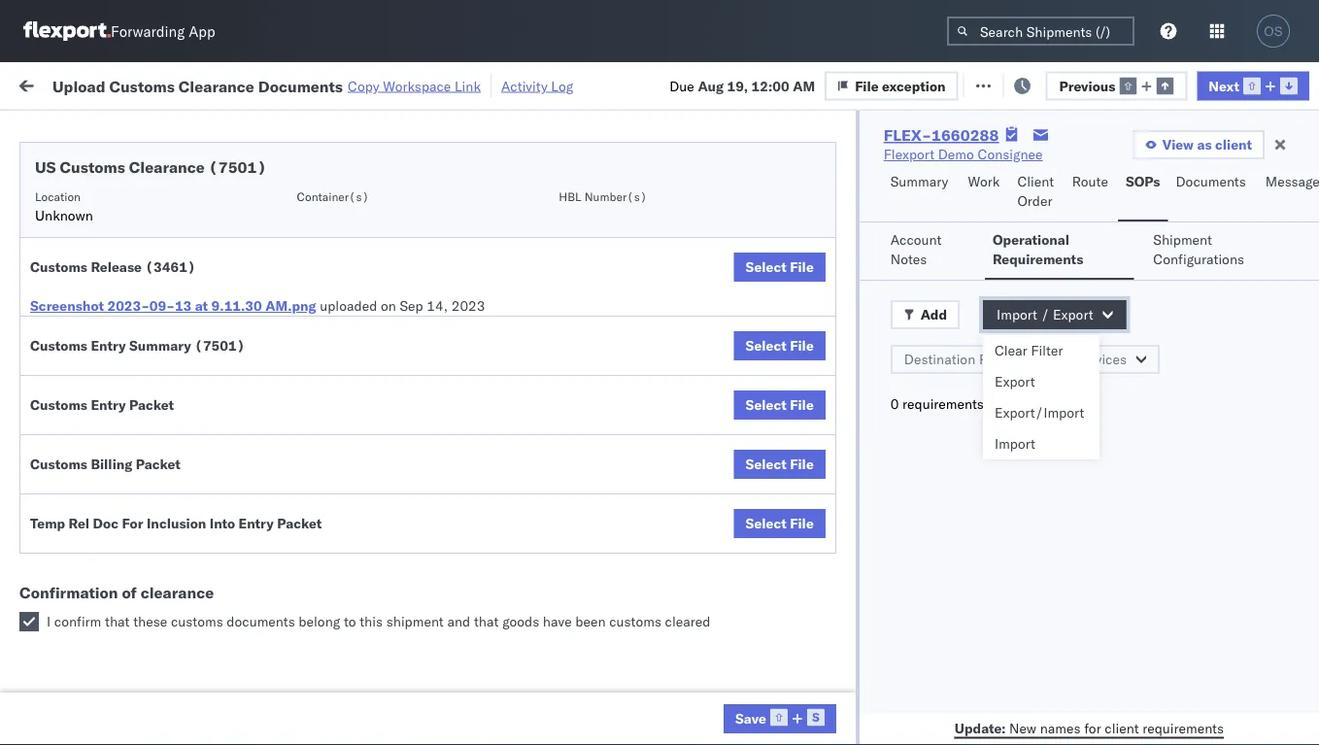 Task type: describe. For each thing, give the bounding box(es) containing it.
filtered by:
[[19, 119, 89, 136]]

view as client
[[1162, 136, 1252, 153]]

3 appointment from the top
[[159, 493, 239, 510]]

6 resize handle column header from the left
[[1008, 151, 1032, 745]]

9.11.30
[[211, 297, 262, 314]]

next
[[1209, 77, 1239, 94]]

bookings
[[847, 622, 904, 639]]

schedule delivery appointment for schedule delivery appointment link corresponding to second schedule delivery appointment button from the bottom of the page
[[45, 322, 239, 339]]

from for fourth schedule pickup from los angeles, ca link from the bottom
[[151, 270, 180, 287]]

delivery for third schedule delivery appointment button from the top
[[106, 493, 156, 510]]

1 11:59 from the top
[[313, 195, 351, 212]]

/
[[1041, 306, 1049, 323]]

2 vertical spatial entry
[[239, 515, 274, 532]]

confirm delivery link
[[45, 577, 148, 597]]

us
[[35, 157, 56, 177]]

schedule for fourth the schedule pickup from los angeles, ca 'button'
[[45, 441, 102, 457]]

services button
[[1061, 345, 1160, 374]]

flex-1846748 for 3rd schedule pickup from los angeles, ca link
[[1072, 366, 1173, 383]]

ocean fcl for 'confirm pickup from los angeles, ca' link
[[594, 537, 662, 554]]

message (0)
[[260, 75, 340, 92]]

1 that from the left
[[105, 613, 130, 630]]

flex-1846748 for upload customs clearance documents link
[[1072, 408, 1173, 425]]

route
[[1072, 173, 1108, 190]]

1 customs from the left
[[171, 613, 223, 630]]

1 ocean fcl from the top
[[594, 195, 662, 212]]

packet for customs billing packet
[[136, 456, 181, 473]]

bookings test consignee
[[847, 622, 1002, 639]]

1846748 for upload customs clearance documents link
[[1114, 408, 1173, 425]]

1 - from the top
[[1002, 665, 1010, 682]]

add button
[[890, 300, 960, 329]]

track
[[494, 75, 525, 92]]

8 resize handle column header from the left
[[1284, 151, 1307, 745]]

pst, for 11:59 pm pst, jan 12, 2023
[[379, 622, 408, 639]]

from for 3rd schedule pickup from los angeles, ca link
[[151, 355, 180, 372]]

filtered
[[19, 119, 67, 136]]

select for customs billing packet
[[746, 456, 787, 473]]

3 pdt, from the top
[[379, 280, 409, 297]]

4 nov from the top
[[413, 323, 438, 340]]

container
[[1197, 151, 1249, 166]]

pst, for 4:00 pm pst, dec 23, 2022
[[370, 537, 400, 554]]

update:
[[955, 719, 1006, 736]]

los down 13
[[183, 355, 205, 372]]

205
[[446, 75, 471, 92]]

schedule pickup from los angeles, ca for fourth schedule pickup from los angeles, ca link from the bottom
[[45, 270, 262, 306]]

configurations
[[1153, 251, 1244, 268]]

jan for 23,
[[403, 665, 425, 682]]

shipment
[[386, 613, 444, 630]]

4 11:59 pm pdt, nov 4, 2022 from the top
[[313, 323, 491, 340]]

entry for summary
[[91, 337, 126, 354]]

billing
[[91, 456, 132, 473]]

us customs clearance (7501)
[[35, 157, 266, 177]]

requirements
[[993, 251, 1083, 268]]

number(s)
[[584, 189, 647, 203]]

this
[[360, 613, 383, 630]]

screenshot
[[30, 297, 104, 314]]

0 horizontal spatial client
[[1105, 719, 1139, 736]]

clearance for upload customs clearance documents copy workspace link
[[179, 76, 254, 95]]

1 nov from the top
[[413, 195, 438, 212]]

schedule pickup from los angeles, ca for second schedule pickup from los angeles, ca link from the bottom of the page
[[45, 441, 262, 477]]

2 vertical spatial account
[[947, 708, 998, 725]]

select file button for temp rel doc for inclusion into entry packet
[[734, 509, 825, 538]]

1 schedule delivery appointment button from the top
[[45, 193, 239, 214]]

pickup for 2nd the schedule pickup from los angeles, ca 'button' from the top
[[106, 270, 148, 287]]

import for import work
[[164, 75, 208, 92]]

5 pdt, from the top
[[379, 366, 409, 383]]

pickup for fifth the schedule pickup from los angeles, ca 'button' from the top of the page
[[106, 611, 148, 628]]

sops
[[1126, 173, 1160, 190]]

13,
[[441, 494, 462, 511]]

entry for packet
[[91, 396, 126, 413]]

customs down screenshot
[[30, 337, 87, 354]]

confirm
[[54, 613, 101, 630]]

location
[[35, 189, 81, 203]]

customs down forwarding
[[109, 76, 175, 95]]

delivery for confirm delivery button
[[98, 578, 148, 595]]

am
[[793, 77, 815, 94]]

1 schedule pickup from los angeles, ca button from the top
[[45, 226, 276, 267]]

6 11:59 from the top
[[313, 494, 351, 511]]

11:59 pm pst, jan 12, 2023
[[313, 622, 495, 639]]

uploaded
[[320, 297, 377, 314]]

unknown
[[35, 207, 93, 224]]

clearance
[[141, 583, 214, 602]]

4, for 1st schedule pickup from los angeles, ca link from the top of the page
[[441, 237, 454, 254]]

14,
[[427, 297, 448, 314]]

nov for 3rd schedule pickup from los angeles, ca link
[[413, 366, 438, 383]]

2 appointment from the top
[[159, 322, 239, 339]]

message for message
[[1265, 173, 1319, 190]]

forwarding app link
[[23, 21, 215, 41]]

hlx for 1st schedule pickup from los angeles, ca link from the top of the page
[[1300, 237, 1319, 254]]

2 resize handle column header from the left
[[493, 151, 517, 745]]

to
[[344, 613, 356, 630]]

operational
[[993, 231, 1070, 248]]

select for customs entry packet
[[746, 396, 787, 413]]

view as client button
[[1132, 130, 1265, 159]]

4, for 3rd schedule pickup from los angeles, ca link
[[441, 366, 454, 383]]

select file for customs billing packet
[[746, 456, 814, 473]]

work
[[56, 70, 106, 97]]

of
[[122, 583, 137, 602]]

destination
[[904, 351, 975, 368]]

3 11:59 from the top
[[313, 280, 351, 297]]

shipment configurations button
[[1146, 222, 1288, 280]]

1846748 for 3rd schedule pickup from los angeles, ca link
[[1114, 366, 1173, 383]]

upload customs clearance documents copy workspace link
[[52, 76, 481, 95]]

message for message (0)
[[260, 75, 315, 92]]

import for import / export
[[997, 306, 1037, 323]]

ca for 1st schedule pickup from los angeles, ca link from the top of the page
[[45, 246, 63, 263]]

pickup for fourth the schedule pickup from los angeles, ca 'button'
[[106, 441, 148, 457]]

upload for upload customs clearance documents
[[45, 398, 89, 415]]

import work button
[[156, 62, 253, 106]]

copy workspace link button
[[348, 77, 481, 94]]

pst, for 8:30 pm pst, jan 23, 2023
[[370, 665, 400, 682]]

2 customs from the left
[[609, 613, 661, 630]]

documents button
[[1168, 164, 1258, 221]]

flex id
[[1041, 159, 1078, 173]]

7 fcl from the top
[[638, 665, 662, 682]]

customs entry packet
[[30, 396, 174, 413]]

documents for upload customs clearance documents copy workspace link
[[258, 76, 343, 95]]

2 11:59 from the top
[[313, 237, 351, 254]]

activity log
[[501, 77, 573, 94]]

23, for jan
[[428, 665, 449, 682]]

app
[[189, 22, 215, 40]]

4 schedule pickup from los angeles, ca button from the top
[[45, 440, 276, 480]]

Search Work text field
[[667, 69, 878, 99]]

angeles, for fifth schedule pickup from los angeles, ca link
[[208, 611, 262, 628]]

5 schedule pickup from los angeles, ca link from the top
[[45, 610, 276, 649]]

documents inside button
[[1176, 173, 1246, 190]]

for
[[1084, 719, 1101, 736]]

been
[[575, 613, 606, 630]]

los down upload customs clearance documents "button"
[[183, 441, 205, 457]]

nov for 1st schedule pickup from los angeles, ca link from the top of the page
[[413, 237, 438, 254]]

route button
[[1064, 164, 1118, 221]]

work button
[[960, 164, 1010, 221]]

screenshot 2023-09-13 at 9.11.30 am.png link
[[30, 296, 316, 316]]

select file for customs entry summary (7501)
[[746, 337, 814, 354]]

1 karl from the top
[[1014, 665, 1038, 682]]

client inside view as client button
[[1215, 136, 1252, 153]]

save
[[735, 710, 766, 727]]

upload customs clearance documents
[[45, 398, 213, 434]]

shipment configurations
[[1153, 231, 1244, 268]]

these
[[133, 613, 167, 630]]

1 horizontal spatial file exception
[[988, 75, 1079, 92]]

batch action button
[[1181, 69, 1308, 99]]

0 horizontal spatial requirements
[[902, 395, 984, 412]]

3 schedule pickup from los angeles, ca link from the top
[[45, 354, 276, 393]]

jan for 12,
[[412, 622, 433, 639]]

0
[[890, 395, 899, 412]]

schedule delivery appointment for schedule delivery appointment link corresponding to 1st schedule delivery appointment button from the top of the page
[[45, 194, 239, 211]]

1 horizontal spatial flexport demo consignee
[[884, 146, 1043, 163]]

schedule for third the schedule pickup from los angeles, ca 'button' from the bottom
[[45, 355, 102, 372]]

2 schedule pickup from los angeles, ca link from the top
[[45, 269, 276, 307]]

customs up customs billing packet
[[30, 396, 87, 413]]

workitem button
[[12, 154, 282, 174]]

2 schedule pickup from los angeles, ca button from the top
[[45, 269, 276, 309]]

12:00
[[751, 77, 789, 94]]

flexport. image
[[23, 21, 111, 41]]

aug
[[698, 77, 724, 94]]

1 lagerfeld from the top
[[1042, 665, 1100, 682]]

0 vertical spatial 2023
[[451, 297, 485, 314]]

fcl for 5th the schedule pickup from los angeles, ca 'button' from the bottom of the page
[[638, 237, 662, 254]]

2 schedule delivery appointment button from the top
[[45, 321, 239, 342]]

2 that from the left
[[474, 613, 499, 630]]

4:00 pm pst, dec 23, 2022
[[313, 537, 490, 554]]

batch action
[[1211, 75, 1295, 92]]

view
[[1162, 136, 1194, 153]]

cleared
[[665, 613, 710, 630]]

ca for fourth schedule pickup from los angeles, ca link from the bottom
[[45, 289, 63, 306]]

release
[[91, 258, 142, 275]]

4 schedule pickup from los angeles, ca link from the top
[[45, 440, 276, 478]]

flex-1889466
[[1072, 451, 1173, 468]]

confirm for confirm delivery
[[45, 578, 94, 595]]

1 vertical spatial demo
[[775, 622, 811, 639]]

3 schedule pickup from los angeles, ca button from the top
[[45, 354, 276, 395]]

schedule pickup from los angeles, ca for fifth schedule pickup from los angeles, ca link
[[45, 611, 262, 648]]

risk
[[401, 75, 424, 92]]

select file for customs entry packet
[[746, 396, 814, 413]]

5 resize handle column header from the left
[[814, 151, 837, 745]]

file for customs entry summary (7501)
[[790, 337, 814, 354]]

from for fifth schedule pickup from los angeles, ca link
[[151, 611, 180, 628]]

3 flex-1846748 from the top
[[1072, 323, 1173, 340]]

4 resize handle column header from the left
[[688, 151, 711, 745]]

flex-1660288
[[884, 125, 999, 145]]

0 horizontal spatial exception
[[882, 77, 946, 94]]

1 integration test account - karl lagerfeld from the top
[[847, 665, 1100, 682]]

delivery for 1st schedule delivery appointment button from the top of the page
[[106, 194, 156, 211]]

1 4, from the top
[[441, 195, 454, 212]]

1 vertical spatial work
[[968, 173, 1000, 190]]

i
[[47, 613, 51, 630]]

batch
[[1211, 75, 1249, 92]]

account notes button
[[883, 222, 973, 280]]

1 vertical spatial summary
[[129, 337, 191, 354]]

1 resize handle column header from the left
[[278, 151, 301, 745]]

2 vertical spatial import
[[995, 435, 1035, 452]]

confirm for confirm pickup from los angeles, ca
[[45, 526, 94, 543]]

11:59 pm pdt, nov 4, 2022 for third the schedule pickup from los angeles, ca 'button' from the bottom
[[313, 366, 491, 383]]

3 resize handle column header from the left
[[561, 151, 585, 745]]

3 schedule delivery appointment button from the top
[[45, 492, 239, 513]]

am.png
[[265, 297, 316, 314]]

7 ocean fcl from the top
[[594, 665, 662, 682]]

(7501) for us customs clearance (7501)
[[209, 157, 266, 177]]

2023 for 11:59 pm pst, jan 12, 2023
[[461, 622, 495, 639]]

container numbers
[[1197, 151, 1249, 181]]

3 1846748 from the top
[[1114, 323, 1173, 340]]

workspace
[[383, 77, 451, 94]]

and
[[447, 613, 470, 630]]

notes
[[890, 251, 927, 268]]



Task type: locate. For each thing, give the bounding box(es) containing it.
0 vertical spatial work
[[211, 75, 245, 92]]

1 vertical spatial schedule delivery appointment link
[[45, 321, 239, 340]]

client right for
[[1105, 719, 1139, 736]]

4 ca from the top
[[45, 460, 63, 477]]

confirmation
[[19, 583, 118, 602]]

pickup down customs entry summary (7501)
[[106, 355, 148, 372]]

consignee inside button
[[847, 159, 903, 173]]

0 horizontal spatial summary
[[129, 337, 191, 354]]

message
[[260, 75, 315, 92], [1265, 173, 1319, 190]]

4 ocean fcl from the top
[[594, 494, 662, 511]]

1 appointment from the top
[[159, 194, 239, 211]]

0 vertical spatial import
[[164, 75, 208, 92]]

schedule up customs entry packet
[[45, 355, 102, 372]]

2 horizontal spatial documents
[[1176, 173, 1246, 190]]

2 vertical spatial 2023
[[453, 665, 486, 682]]

0 vertical spatial -
[[1002, 665, 1010, 682]]

Search Shipments (/) text field
[[947, 17, 1135, 46]]

2 schedule delivery appointment from the top
[[45, 322, 239, 339]]

from inside confirm pickup from los angeles, ca
[[143, 526, 172, 543]]

clearance for us customs clearance (7501)
[[129, 157, 205, 177]]

4 select file button from the top
[[734, 450, 825, 479]]

1 horizontal spatial demo
[[938, 146, 974, 163]]

file for customs release (3461)
[[790, 258, 814, 275]]

4 schedule from the top
[[45, 322, 102, 339]]

demo
[[938, 146, 974, 163], [775, 622, 811, 639]]

1 vertical spatial message
[[1265, 173, 1319, 190]]

0 vertical spatial summary
[[890, 173, 948, 190]]

1 vertical spatial on
[[381, 297, 396, 314]]

5 ca from the top
[[45, 545, 63, 562]]

confirm inside confirm delivery link
[[45, 578, 94, 595]]

upload up by: on the top left of the page
[[52, 76, 105, 95]]

0 horizontal spatial flexport demo consignee
[[721, 622, 880, 639]]

documents
[[258, 76, 343, 95], [1176, 173, 1246, 190], [45, 417, 115, 434]]

0 horizontal spatial customs
[[171, 613, 223, 630]]

customs release (3461)
[[30, 258, 196, 275]]

account inside button
[[890, 231, 942, 248]]

select file button for customs release (3461)
[[734, 253, 825, 282]]

5 4, from the top
[[441, 366, 454, 383]]

destination port
[[904, 351, 1005, 368]]

0 horizontal spatial demo
[[775, 622, 811, 639]]

1846748 for 1st schedule pickup from los angeles, ca link from the top of the page
[[1114, 237, 1173, 254]]

temp rel doc for inclusion into entry packet
[[30, 515, 322, 532]]

schedule delivery appointment link down 2023- in the left of the page
[[45, 321, 239, 340]]

9 resize handle column header from the left
[[1290, 151, 1313, 745]]

0 horizontal spatial that
[[105, 613, 130, 630]]

3 select from the top
[[746, 396, 787, 413]]

schedule for fifth the schedule pickup from los angeles, ca 'button' from the top of the page
[[45, 611, 102, 628]]

ca for second schedule pickup from los angeles, ca link from the bottom of the page
[[45, 460, 63, 477]]

3 ca from the top
[[45, 374, 63, 391]]

from
[[151, 227, 180, 244], [151, 270, 180, 287], [151, 355, 180, 372], [151, 441, 180, 457], [143, 526, 172, 543], [151, 611, 180, 628]]

4, for fourth schedule pickup from los angeles, ca link from the bottom
[[441, 280, 454, 297]]

by:
[[70, 119, 89, 136]]

3 schedule pickup from los angeles, ca from the top
[[45, 355, 262, 391]]

resize handle column header
[[278, 151, 301, 745], [493, 151, 517, 745], [561, 151, 585, 745], [688, 151, 711, 745], [814, 151, 837, 745], [1008, 151, 1032, 745], [1164, 151, 1187, 745], [1284, 151, 1307, 745], [1290, 151, 1313, 745]]

ocean fcl for fifth schedule pickup from los angeles, ca link
[[594, 622, 662, 639]]

from for 1st schedule pickup from los angeles, ca link from the top of the page
[[151, 227, 180, 244]]

3 schedule delivery appointment link from the top
[[45, 492, 239, 511]]

goods
[[502, 613, 539, 630]]

summary button
[[883, 164, 960, 221]]

7 resize handle column header from the left
[[1164, 151, 1187, 745]]

ceau7522281, down 'configurations'
[[1197, 280, 1296, 297]]

1 horizontal spatial that
[[474, 613, 499, 630]]

schedule delivery appointment button down 2023- in the left of the page
[[45, 321, 239, 342]]

client right as
[[1215, 136, 1252, 153]]

0 vertical spatial confirm
[[45, 526, 94, 543]]

work down flexport demo consignee link
[[968, 173, 1000, 190]]

2 schedule delivery appointment link from the top
[[45, 321, 239, 340]]

los down clearance
[[183, 611, 205, 628]]

1 integration from the top
[[847, 665, 914, 682]]

2023-
[[107, 297, 149, 314]]

1 schedule pickup from los angeles, ca link from the top
[[45, 226, 276, 265]]

fcl for third the schedule pickup from los angeles, ca 'button' from the bottom
[[638, 366, 662, 383]]

2 vertical spatial documents
[[45, 417, 115, 434]]

los up the (3461)
[[183, 227, 205, 244]]

0 vertical spatial (7501)
[[209, 157, 266, 177]]

pst, up 4:00 pm pst, dec 23, 2022
[[379, 494, 408, 511]]

entry right into
[[239, 515, 274, 532]]

pickup for confirm pickup from los angeles, ca button on the bottom left
[[98, 526, 140, 543]]

schedule up rel
[[45, 493, 102, 510]]

ceau7522281, hlx for 1st schedule pickup from los angeles, ca link from the top of the page
[[1197, 237, 1319, 254]]

summary inside button
[[890, 173, 948, 190]]

0 vertical spatial flexport demo consignee
[[884, 146, 1043, 163]]

sops button
[[1118, 164, 1168, 221]]

1 ceau7522281, from the top
[[1197, 237, 1296, 254]]

flex-1846748 for 1st schedule pickup from los angeles, ca link from the top of the page
[[1072, 237, 1173, 254]]

1 vertical spatial hlx
[[1300, 280, 1319, 297]]

2 - from the top
[[1002, 708, 1010, 725]]

0 horizontal spatial flexport
[[721, 622, 772, 639]]

4 flex-1846748 from the top
[[1072, 366, 1173, 383]]

hlx for fourth schedule pickup from los angeles, ca link from the bottom
[[1300, 280, 1319, 297]]

3 ocean fcl from the top
[[594, 366, 662, 383]]

fcl for fifth the schedule pickup from los angeles, ca 'button' from the top of the page
[[638, 622, 662, 639]]

upload for upload customs clearance documents copy workspace link
[[52, 76, 105, 95]]

summary down 09-
[[129, 337, 191, 354]]

1 horizontal spatial export
[[1053, 306, 1093, 323]]

0 vertical spatial at
[[385, 75, 398, 92]]

5 schedule from the top
[[45, 355, 102, 372]]

1 horizontal spatial summary
[[890, 173, 948, 190]]

select file button for customs billing packet
[[734, 450, 825, 479]]

schedule for second schedule delivery appointment button from the bottom of the page
[[45, 322, 102, 339]]

dec down 11:59 pm pst, dec 13, 2022
[[403, 537, 429, 554]]

0 vertical spatial on
[[475, 75, 490, 92]]

temp
[[30, 515, 65, 532]]

ca up temp
[[45, 460, 63, 477]]

pickup down of
[[106, 611, 148, 628]]

2 schedule from the top
[[45, 227, 102, 244]]

7 11:59 from the top
[[313, 622, 351, 639]]

activity
[[501, 77, 548, 94]]

ceau7522281, for 1st schedule pickup from los angeles, ca link from the top of the page
[[1197, 237, 1296, 254]]

1 vertical spatial requirements
[[1143, 719, 1224, 736]]

3 nov from the top
[[413, 280, 438, 297]]

ocean fcl for schedule delivery appointment link for third schedule delivery appointment button from the top
[[594, 494, 662, 511]]

0 vertical spatial packet
[[129, 396, 174, 413]]

schedule down screenshot
[[45, 322, 102, 339]]

entry up customs billing packet
[[91, 396, 126, 413]]

karl up new
[[1014, 665, 1038, 682]]

select for customs entry summary (7501)
[[746, 337, 787, 354]]

pickup down upload customs clearance documents
[[106, 441, 148, 457]]

angeles, for 1st schedule pickup from los angeles, ca link from the top of the page
[[208, 227, 262, 244]]

clearance inside upload customs clearance documents
[[150, 398, 213, 415]]

client order
[[1017, 173, 1054, 209]]

ca for 3rd schedule pickup from los angeles, ca link
[[45, 374, 63, 391]]

export/import
[[995, 404, 1084, 421]]

4 select file from the top
[[746, 456, 814, 473]]

0 vertical spatial ceau7522281,
[[1197, 237, 1296, 254]]

- up new
[[1002, 665, 1010, 682]]

0 vertical spatial schedule delivery appointment link
[[45, 193, 239, 212]]

5 11:59 from the top
[[313, 366, 351, 383]]

1 1846748 from the top
[[1114, 237, 1173, 254]]

file for customs entry packet
[[790, 396, 814, 413]]

pdt,
[[379, 195, 409, 212], [379, 237, 409, 254], [379, 280, 409, 297], [379, 323, 409, 340], [379, 366, 409, 383]]

1 vertical spatial entry
[[91, 396, 126, 413]]

forwarding
[[111, 22, 185, 40]]

2 vertical spatial packet
[[277, 515, 322, 532]]

order
[[1017, 192, 1052, 209]]

clearance for upload customs clearance documents
[[150, 398, 213, 415]]

1 fcl from the top
[[638, 195, 662, 212]]

1 vertical spatial schedule delivery appointment
[[45, 322, 239, 339]]

copy
[[348, 77, 379, 94]]

5 select from the top
[[746, 515, 787, 532]]

my
[[19, 70, 50, 97]]

0 vertical spatial documents
[[258, 76, 343, 95]]

schedule pickup from los angeles, ca button
[[45, 226, 276, 267], [45, 269, 276, 309], [45, 354, 276, 395], [45, 440, 276, 480], [45, 610, 276, 651]]

3 fcl from the top
[[638, 366, 662, 383]]

5 fcl from the top
[[638, 537, 662, 554]]

(7501) down 9.11.30
[[194, 337, 245, 354]]

select file button for customs entry packet
[[734, 390, 825, 420]]

log
[[551, 77, 573, 94]]

0 vertical spatial message
[[260, 75, 315, 92]]

0 vertical spatial karl
[[1014, 665, 1038, 682]]

schedule down confirmation
[[45, 611, 102, 628]]

select for customs release (3461)
[[746, 258, 787, 275]]

import left /
[[997, 306, 1037, 323]]

pickup for third the schedule pickup from los angeles, ca 'button' from the bottom
[[106, 355, 148, 372]]

0 vertical spatial schedule delivery appointment
[[45, 194, 239, 211]]

0 vertical spatial ceau7522281, hlx
[[1197, 237, 1319, 254]]

1660288
[[931, 125, 999, 145]]

23, down 13,
[[432, 537, 453, 554]]

list box
[[983, 335, 1100, 459]]

2 nov from the top
[[413, 237, 438, 254]]

3 11:59 pm pdt, nov 4, 2022 from the top
[[313, 280, 491, 297]]

5 ocean fcl from the top
[[594, 537, 662, 554]]

0 vertical spatial flexport
[[884, 146, 935, 163]]

los up 13
[[183, 270, 205, 287]]

bosch
[[721, 195, 759, 212], [847, 195, 885, 212], [721, 237, 759, 254], [847, 237, 885, 254], [721, 280, 759, 297], [847, 280, 885, 297], [721, 323, 759, 340], [847, 323, 885, 340], [721, 366, 759, 383], [847, 366, 885, 383], [721, 408, 759, 425], [847, 408, 885, 425], [721, 451, 759, 468], [847, 451, 885, 468], [721, 494, 759, 511], [847, 494, 885, 511], [721, 537, 759, 554], [847, 537, 885, 554], [847, 579, 885, 596]]

port
[[979, 351, 1005, 368]]

upload up customs billing packet
[[45, 398, 89, 415]]

update: new names for client requirements
[[955, 719, 1224, 736]]

customs inside upload customs clearance documents
[[92, 398, 147, 415]]

schedule down customs entry packet
[[45, 441, 102, 457]]

hbl number(s)
[[559, 189, 647, 203]]

5 11:59 pm pdt, nov 4, 2022 from the top
[[313, 366, 491, 383]]

schedule delivery appointment up 'for'
[[45, 493, 239, 510]]

2023 for 8:30 pm pst, jan 23, 2023
[[453, 665, 486, 682]]

1 vertical spatial dec
[[403, 537, 429, 554]]

lagerfeld up names at bottom right
[[1042, 665, 1100, 682]]

1 vertical spatial 2023
[[461, 622, 495, 639]]

select file for customs release (3461)
[[746, 258, 814, 275]]

for
[[122, 515, 143, 532]]

1 vertical spatial ceau7522281,
[[1197, 280, 1296, 297]]

5 nov from the top
[[413, 366, 438, 383]]

11:59
[[313, 195, 351, 212], [313, 237, 351, 254], [313, 280, 351, 297], [313, 323, 351, 340], [313, 366, 351, 383], [313, 494, 351, 511], [313, 622, 351, 639]]

dec for 13,
[[412, 494, 437, 511]]

confirm up confirmation
[[45, 526, 94, 543]]

file exception button
[[958, 69, 1091, 99], [958, 69, 1091, 99], [825, 71, 958, 100], [825, 71, 958, 100]]

12,
[[437, 622, 458, 639]]

1 11:59 pm pdt, nov 4, 2022 from the top
[[313, 195, 491, 212]]

1 select from the top
[[746, 258, 787, 275]]

2 integration test account - karl lagerfeld from the top
[[847, 708, 1100, 725]]

pickup up 2023- in the left of the page
[[106, 270, 148, 287]]

requirements down the destination
[[902, 395, 984, 412]]

759
[[357, 75, 382, 92]]

schedule delivery appointment button down 'us customs clearance (7501)'
[[45, 193, 239, 214]]

5 select file from the top
[[746, 515, 814, 532]]

1889466
[[1114, 451, 1173, 468]]

4 schedule pickup from los angeles, ca from the top
[[45, 441, 262, 477]]

select file button
[[734, 253, 825, 282], [734, 331, 825, 360], [734, 390, 825, 420], [734, 450, 825, 479], [734, 509, 825, 538]]

bosch ocean test
[[721, 195, 832, 212], [847, 195, 958, 212], [721, 237, 832, 254], [847, 237, 958, 254], [721, 280, 832, 297], [847, 280, 958, 297], [721, 323, 832, 340], [847, 323, 958, 340], [721, 366, 832, 383], [847, 366, 958, 383], [721, 408, 832, 425], [847, 408, 958, 425], [721, 451, 832, 468], [847, 451, 958, 468], [721, 494, 832, 511], [847, 494, 958, 511], [721, 537, 832, 554], [847, 537, 958, 554], [847, 579, 958, 596]]

on left sep
[[381, 297, 396, 314]]

packet right billing at left bottom
[[136, 456, 181, 473]]

ca for 'confirm pickup from los angeles, ca' link
[[45, 545, 63, 562]]

customs
[[171, 613, 223, 630], [609, 613, 661, 630]]

customs up billing at left bottom
[[92, 398, 147, 415]]

4 11:59 from the top
[[313, 323, 351, 340]]

6 schedule from the top
[[45, 441, 102, 457]]

0 vertical spatial demo
[[938, 146, 974, 163]]

1 horizontal spatial customs
[[609, 613, 661, 630]]

file exception down search shipments (/) text box
[[988, 75, 1079, 92]]

0 vertical spatial appointment
[[159, 194, 239, 211]]

1 vertical spatial export
[[995, 373, 1035, 390]]

angeles, inside confirm pickup from los angeles, ca
[[201, 526, 254, 543]]

message right container numbers
[[1265, 173, 1319, 190]]

1 vertical spatial -
[[1002, 708, 1010, 725]]

1 vertical spatial lagerfeld
[[1042, 708, 1100, 725]]

ca up customs entry packet
[[45, 374, 63, 391]]

clear
[[995, 342, 1027, 359]]

0 horizontal spatial message
[[260, 75, 315, 92]]

1 vertical spatial account
[[947, 665, 998, 682]]

2 hlx from the top
[[1300, 280, 1319, 297]]

account left new
[[947, 708, 998, 725]]

1 horizontal spatial on
[[475, 75, 490, 92]]

angeles, for 3rd schedule pickup from los angeles, ca link
[[208, 355, 262, 372]]

dec for 23,
[[403, 537, 429, 554]]

confirm delivery
[[45, 578, 148, 595]]

5 select file button from the top
[[734, 509, 825, 538]]

schedule pickup from los angeles, ca for 3rd schedule pickup from los angeles, ca link
[[45, 355, 262, 391]]

upload customs clearance documents link
[[45, 397, 276, 436]]

pickup inside confirm pickup from los angeles, ca
[[98, 526, 140, 543]]

los inside confirm pickup from los angeles, ca
[[175, 526, 197, 543]]

2023 right 14,
[[451, 297, 485, 314]]

0 vertical spatial export
[[1053, 306, 1093, 323]]

2022
[[457, 195, 491, 212], [457, 237, 491, 254], [457, 280, 491, 297], [457, 323, 491, 340], [457, 366, 491, 383], [465, 494, 499, 511], [457, 537, 490, 554]]

schedule for 5th the schedule pickup from los angeles, ca 'button' from the bottom of the page
[[45, 227, 102, 244]]

import
[[164, 75, 208, 92], [997, 306, 1037, 323], [995, 435, 1035, 452]]

los left into
[[175, 526, 197, 543]]

1 vertical spatial 23,
[[428, 665, 449, 682]]

schedule for 1st schedule delivery appointment button from the top of the page
[[45, 194, 102, 211]]

account up update:
[[947, 665, 998, 682]]

1 schedule delivery appointment from the top
[[45, 194, 239, 211]]

1 horizontal spatial client
[[1215, 136, 1252, 153]]

documents left copy
[[258, 76, 343, 95]]

1 select file from the top
[[746, 258, 814, 275]]

2 vertical spatial clearance
[[150, 398, 213, 415]]

flexport demo consignee up the save button
[[721, 622, 880, 639]]

import down app
[[164, 75, 208, 92]]

1 horizontal spatial at
[[385, 75, 398, 92]]

1 horizontal spatial exception
[[1015, 75, 1079, 92]]

0 horizontal spatial at
[[195, 297, 208, 314]]

09-
[[149, 297, 175, 314]]

upload customs clearance documents button
[[45, 397, 276, 438]]

on right 205
[[475, 75, 490, 92]]

1846748 for fourth schedule pickup from los angeles, ca link from the bottom
[[1114, 280, 1173, 297]]

flexport demo consignee down 1660288 at the right top of the page
[[884, 146, 1043, 163]]

1 vertical spatial ceau7522281, hlx
[[1197, 280, 1319, 297]]

ca down i
[[45, 631, 63, 648]]

from for 'confirm pickup from los angeles, ca' link
[[143, 526, 172, 543]]

1 vertical spatial clearance
[[129, 157, 205, 177]]

account
[[890, 231, 942, 248], [947, 665, 998, 682], [947, 708, 998, 725]]

schedule delivery appointment down 2023- in the left of the page
[[45, 322, 239, 339]]

2 1846748 from the top
[[1114, 280, 1173, 297]]

schedule delivery appointment link up 'for'
[[45, 492, 239, 511]]

1 vertical spatial appointment
[[159, 322, 239, 339]]

ca down the customs release (3461)
[[45, 289, 63, 306]]

ceau7522281,
[[1197, 237, 1296, 254], [1197, 280, 1296, 297]]

fcl
[[638, 195, 662, 212], [638, 237, 662, 254], [638, 366, 662, 383], [638, 494, 662, 511], [638, 537, 662, 554], [638, 622, 662, 639], [638, 665, 662, 682]]

4 pdt, from the top
[[379, 323, 409, 340]]

0 vertical spatial account
[[890, 231, 942, 248]]

next button
[[1197, 71, 1309, 100]]

upload inside upload customs clearance documents
[[45, 398, 89, 415]]

1 vertical spatial (7501)
[[194, 337, 245, 354]]

(7501) for customs entry summary (7501)
[[194, 337, 245, 354]]

2 11:59 pm pdt, nov 4, 2022 from the top
[[313, 237, 491, 254]]

(7501) down 'upload customs clearance documents copy workspace link'
[[209, 157, 266, 177]]

0 horizontal spatial work
[[211, 75, 245, 92]]

upload
[[52, 76, 105, 95], [45, 398, 89, 415]]

1 schedule pickup from los angeles, ca from the top
[[45, 227, 262, 263]]

confirm inside confirm pickup from los angeles, ca
[[45, 526, 94, 543]]

0 horizontal spatial documents
[[45, 417, 115, 434]]

los
[[183, 227, 205, 244], [183, 270, 205, 287], [183, 355, 205, 372], [183, 441, 205, 457], [175, 526, 197, 543], [183, 611, 205, 628]]

1 vertical spatial client
[[1105, 719, 1139, 736]]

documents down container at right
[[1176, 173, 1246, 190]]

2 pdt, from the top
[[379, 237, 409, 254]]

11:59 pm pdt, nov 4, 2022 for 5th the schedule pickup from los angeles, ca 'button' from the bottom of the page
[[313, 237, 491, 254]]

import / export
[[997, 306, 1093, 323]]

flexport demo consignee link
[[884, 145, 1043, 164]]

pm
[[354, 195, 375, 212], [354, 237, 375, 254], [354, 280, 375, 297], [354, 323, 375, 340], [354, 366, 375, 383], [354, 494, 375, 511], [346, 537, 367, 554], [354, 622, 375, 639], [346, 665, 367, 682]]

ca inside confirm pickup from los angeles, ca
[[45, 545, 63, 562]]

schedule delivery appointment
[[45, 194, 239, 211], [45, 322, 239, 339], [45, 493, 239, 510]]

3 4, from the top
[[441, 280, 454, 297]]

0 vertical spatial lagerfeld
[[1042, 665, 1100, 682]]

flex-1846748
[[1072, 237, 1173, 254], [1072, 280, 1173, 297], [1072, 323, 1173, 340], [1072, 366, 1173, 383], [1072, 408, 1173, 425]]

clear filter
[[995, 342, 1063, 359]]

lagerfeld right new
[[1042, 708, 1100, 725]]

4 4, from the top
[[441, 323, 454, 340]]

flex-
[[884, 125, 931, 145], [1072, 237, 1114, 254], [1072, 280, 1114, 297], [1072, 323, 1114, 340], [1072, 366, 1114, 383], [1072, 408, 1114, 425], [1072, 451, 1114, 468], [1072, 708, 1114, 725]]

11:59 pm pst, dec 13, 2022
[[313, 494, 499, 511]]

ceau7522281, hlx down 'configurations'
[[1197, 280, 1319, 297]]

fcl for third schedule delivery appointment button from the top
[[638, 494, 662, 511]]

4 1846748 from the top
[[1114, 366, 1173, 383]]

client order button
[[1010, 164, 1064, 221]]

0 horizontal spatial export
[[995, 373, 1035, 390]]

exception down search shipments (/) text box
[[1015, 75, 1079, 92]]

5 1846748 from the top
[[1114, 408, 1173, 425]]

belong
[[299, 613, 340, 630]]

5 schedule pickup from los angeles, ca button from the top
[[45, 610, 276, 651]]

flexport down flex-1660288 link
[[884, 146, 935, 163]]

appointment down 13
[[159, 322, 239, 339]]

export down the 'clear'
[[995, 373, 1035, 390]]

1 ceau7522281, hlx from the top
[[1197, 237, 1319, 254]]

205 on track
[[446, 75, 525, 92]]

schedule delivery appointment down 'us customs clearance (7501)'
[[45, 194, 239, 211]]

1 horizontal spatial message
[[1265, 173, 1319, 190]]

message left copy
[[260, 75, 315, 92]]

select for temp rel doc for inclusion into entry packet
[[746, 515, 787, 532]]

schedule delivery appointment button up 'for'
[[45, 492, 239, 513]]

demo left bookings on the right bottom of the page
[[775, 622, 811, 639]]

packet down customs entry summary (7501)
[[129, 396, 174, 413]]

file for customs billing packet
[[790, 456, 814, 473]]

6 ocean fcl from the top
[[594, 622, 662, 639]]

0 vertical spatial requirements
[[902, 395, 984, 412]]

1 vertical spatial documents
[[1176, 173, 1246, 190]]

angeles, for fourth schedule pickup from los angeles, ca link from the bottom
[[208, 270, 262, 287]]

1 vertical spatial import
[[997, 306, 1037, 323]]

2 vertical spatial schedule delivery appointment button
[[45, 492, 239, 513]]

packet for customs entry packet
[[129, 396, 174, 413]]

confirm up confirm
[[45, 578, 94, 595]]

- left names at bottom right
[[1002, 708, 1010, 725]]

account up notes
[[890, 231, 942, 248]]

0 vertical spatial entry
[[91, 337, 126, 354]]

schedule delivery appointment link for third schedule delivery appointment button from the top
[[45, 492, 239, 511]]

4,
[[441, 195, 454, 212], [441, 237, 454, 254], [441, 280, 454, 297], [441, 323, 454, 340], [441, 366, 454, 383]]

5 schedule pickup from los angeles, ca from the top
[[45, 611, 262, 648]]

appointment down 'us customs clearance (7501)'
[[159, 194, 239, 211]]

0 vertical spatial upload
[[52, 76, 105, 95]]

integration
[[847, 665, 914, 682], [847, 708, 914, 725]]

1 vertical spatial confirm
[[45, 578, 94, 595]]

clearance down import work button
[[129, 157, 205, 177]]

message button
[[1258, 164, 1319, 221]]

schedule delivery appointment link down 'us customs clearance (7501)'
[[45, 193, 239, 212]]

2023 right 12,
[[461, 622, 495, 639]]

flex-1846748 for fourth schedule pickup from los angeles, ca link from the bottom
[[1072, 280, 1173, 297]]

packet up 4:00
[[277, 515, 322, 532]]

select file for temp rel doc for inclusion into entry packet
[[746, 515, 814, 532]]

2 4, from the top
[[441, 237, 454, 254]]

759 at risk
[[357, 75, 424, 92]]

0 vertical spatial integration
[[847, 665, 914, 682]]

None checkbox
[[19, 612, 39, 631]]

0 vertical spatial clearance
[[179, 76, 254, 95]]

1 horizontal spatial flexport
[[884, 146, 935, 163]]

schedule for third schedule delivery appointment button from the top
[[45, 493, 102, 510]]

customs up screenshot
[[30, 258, 87, 275]]

pickup right rel
[[98, 526, 140, 543]]

2 vertical spatial schedule delivery appointment
[[45, 493, 239, 510]]

ceau7522281, hlx for fourth schedule pickup from los angeles, ca link from the bottom
[[1197, 280, 1319, 297]]

0 vertical spatial client
[[1215, 136, 1252, 153]]

1 vertical spatial flexport demo consignee
[[721, 622, 880, 639]]

screenshot 2023-09-13 at 9.11.30 am.png uploaded on sep 14, 2023
[[30, 297, 485, 314]]

consignee
[[978, 146, 1043, 163], [847, 159, 903, 173], [815, 622, 880, 639], [937, 622, 1002, 639]]

demo down 1660288 at the right top of the page
[[938, 146, 974, 163]]

schedule for 2nd the schedule pickup from los angeles, ca 'button' from the top
[[45, 270, 102, 287]]

fcl for confirm pickup from los angeles, ca button on the bottom left
[[638, 537, 662, 554]]

customs left billing at left bottom
[[30, 456, 87, 473]]

documents for upload customs clearance documents
[[45, 417, 115, 434]]

1 vertical spatial integration
[[847, 708, 914, 725]]

2 lagerfeld from the top
[[1042, 708, 1100, 725]]

schedule pickup from los angeles, ca for 1st schedule pickup from los angeles, ca link from the top of the page
[[45, 227, 262, 263]]

pst, down 11:59 pm pst, dec 13, 2022
[[370, 537, 400, 554]]

6 ca from the top
[[45, 631, 63, 648]]

ceau7522281, down documents button
[[1197, 237, 1296, 254]]

file for temp rel doc for inclusion into entry packet
[[790, 515, 814, 532]]

2 karl from the top
[[1014, 708, 1038, 725]]

pickup up release
[[106, 227, 148, 244]]

schedule delivery appointment link for 1st schedule delivery appointment button from the top of the page
[[45, 193, 239, 212]]

message inside button
[[1265, 173, 1319, 190]]

container numbers button
[[1187, 147, 1294, 182]]

1 horizontal spatial documents
[[258, 76, 343, 95]]

entry down 2023- in the left of the page
[[91, 337, 126, 354]]

requirements right for
[[1143, 719, 1224, 736]]

import down export/import
[[995, 435, 1035, 452]]

2 integration from the top
[[847, 708, 914, 725]]

select file button for customs entry summary (7501)
[[734, 331, 825, 360]]

customs down by: on the top left of the page
[[60, 157, 125, 177]]

0 vertical spatial schedule delivery appointment button
[[45, 193, 239, 214]]

file exception
[[988, 75, 1079, 92], [855, 77, 946, 94]]

0 horizontal spatial file exception
[[855, 77, 946, 94]]

jan left 12,
[[412, 622, 433, 639]]

that
[[105, 613, 130, 630], [474, 613, 499, 630]]

nov for fourth schedule pickup from los angeles, ca link from the bottom
[[413, 280, 438, 297]]

8:30
[[313, 665, 342, 682]]

1 hlx from the top
[[1300, 237, 1319, 254]]

11:59 pm pdt, nov 4, 2022 for 2nd the schedule pickup from los angeles, ca 'button' from the top
[[313, 280, 491, 297]]

documents inside upload customs clearance documents
[[45, 417, 115, 434]]

customs billing packet
[[30, 456, 181, 473]]

numbers
[[1197, 167, 1245, 181]]

pst, up '8:30 pm pst, jan 23, 2023' on the left bottom of the page
[[379, 622, 408, 639]]

confirm delivery button
[[45, 577, 148, 599]]

list box containing clear filter
[[983, 335, 1100, 459]]

delivery for second schedule delivery appointment button from the bottom of the page
[[106, 322, 156, 339]]

1 vertical spatial karl
[[1014, 708, 1038, 725]]

1 select file button from the top
[[734, 253, 825, 282]]

1 vertical spatial flexport
[[721, 622, 772, 639]]

8 schedule from the top
[[45, 611, 102, 628]]

into
[[210, 515, 235, 532]]

pst, for 11:59 pm pst, dec 13, 2022
[[379, 494, 408, 511]]

account notes
[[890, 231, 942, 268]]

1 pdt, from the top
[[379, 195, 409, 212]]

container(s)
[[297, 189, 369, 203]]

1 vertical spatial upload
[[45, 398, 89, 415]]

export inside button
[[1053, 306, 1093, 323]]

at
[[385, 75, 398, 92], [195, 297, 208, 314]]

jan down the 11:59 pm pst, jan 12, 2023
[[403, 665, 425, 682]]

0 vertical spatial jan
[[412, 622, 433, 639]]

pst, down the 11:59 pm pst, jan 12, 2023
[[370, 665, 400, 682]]

clearance down customs entry summary (7501)
[[150, 398, 213, 415]]

filter
[[1031, 342, 1063, 359]]

at left risk on the left
[[385, 75, 398, 92]]

ca for fifth schedule pickup from los angeles, ca link
[[45, 631, 63, 648]]

documents down customs entry packet
[[45, 417, 115, 434]]

1 horizontal spatial requirements
[[1143, 719, 1224, 736]]

2 ocean fcl from the top
[[594, 237, 662, 254]]

2130387
[[1114, 708, 1173, 725]]

8:30 pm pst, jan 23, 2023
[[313, 665, 486, 682]]

2 fcl from the top
[[638, 237, 662, 254]]

summary down flex-1660288
[[890, 173, 948, 190]]

0 vertical spatial 23,
[[432, 537, 453, 554]]

work down app
[[211, 75, 245, 92]]

0 vertical spatial dec
[[412, 494, 437, 511]]

0 requirements
[[890, 395, 984, 412]]



Task type: vqa. For each thing, say whether or not it's contained in the screenshot.
Uetu5238478 for Schedule Pickup from Los Angeles, CA
no



